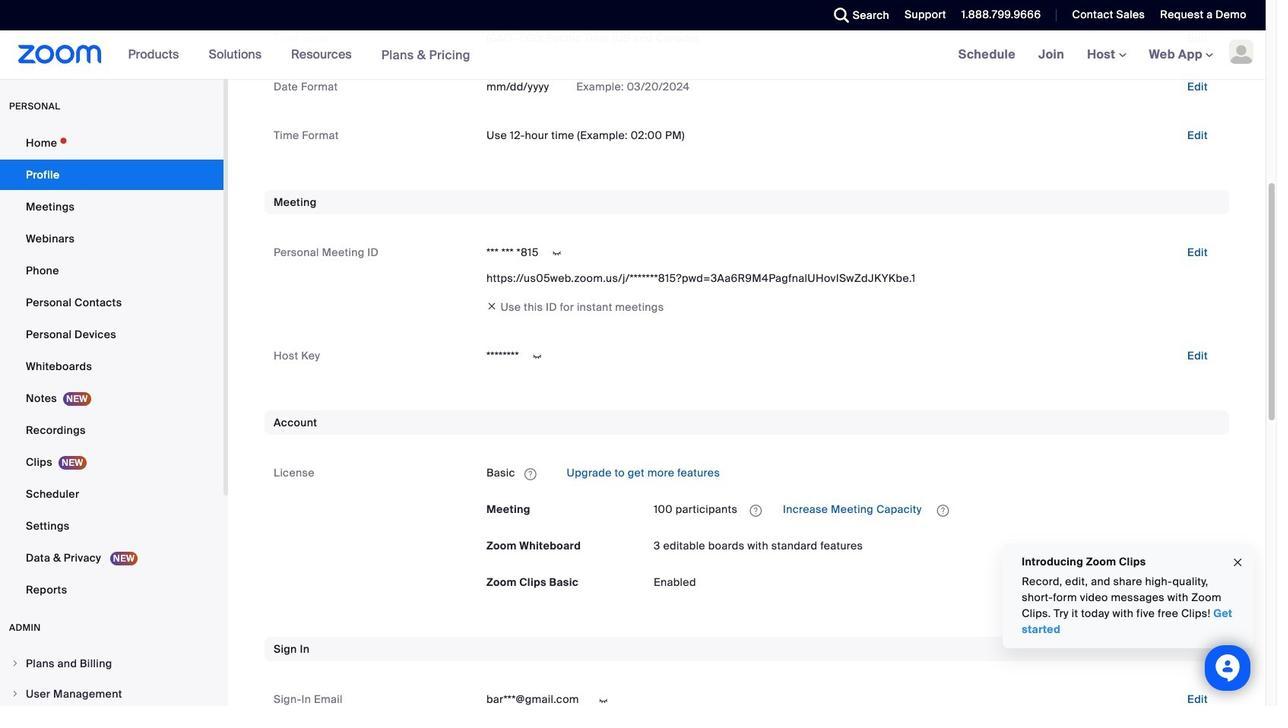 Task type: vqa. For each thing, say whether or not it's contained in the screenshot.
add icon
no



Task type: locate. For each thing, give the bounding box(es) containing it.
menu item
[[0, 650, 224, 678], [0, 680, 224, 707]]

admin menu menu
[[0, 650, 224, 707]]

application
[[487, 461, 1221, 486]]

1 vertical spatial right image
[[11, 690, 20, 699]]

show host key image
[[525, 350, 550, 364]]

0 vertical spatial right image
[[11, 659, 20, 669]]

right image
[[11, 659, 20, 669], [11, 690, 20, 699]]

product information navigation
[[117, 30, 482, 80]]

1 right image from the top
[[11, 659, 20, 669]]

0 vertical spatial menu item
[[0, 650, 224, 678]]

zoom logo image
[[18, 45, 102, 64]]

1 vertical spatial menu item
[[0, 680, 224, 707]]

show personal meeting id image
[[545, 247, 569, 260]]

banner
[[0, 30, 1266, 80]]

learn more about your license type image
[[523, 469, 538, 480]]

2 right image from the top
[[11, 690, 20, 699]]



Task type: describe. For each thing, give the bounding box(es) containing it.
1 menu item from the top
[[0, 650, 224, 678]]

close image
[[1232, 554, 1244, 572]]

profile picture image
[[1230, 40, 1254, 64]]

meetings navigation
[[947, 30, 1266, 80]]

right image for first menu item from the bottom of the admin menu menu
[[11, 690, 20, 699]]

2 menu item from the top
[[0, 680, 224, 707]]

right image for 2nd menu item from the bottom
[[11, 659, 20, 669]]

personal menu menu
[[0, 128, 224, 607]]



